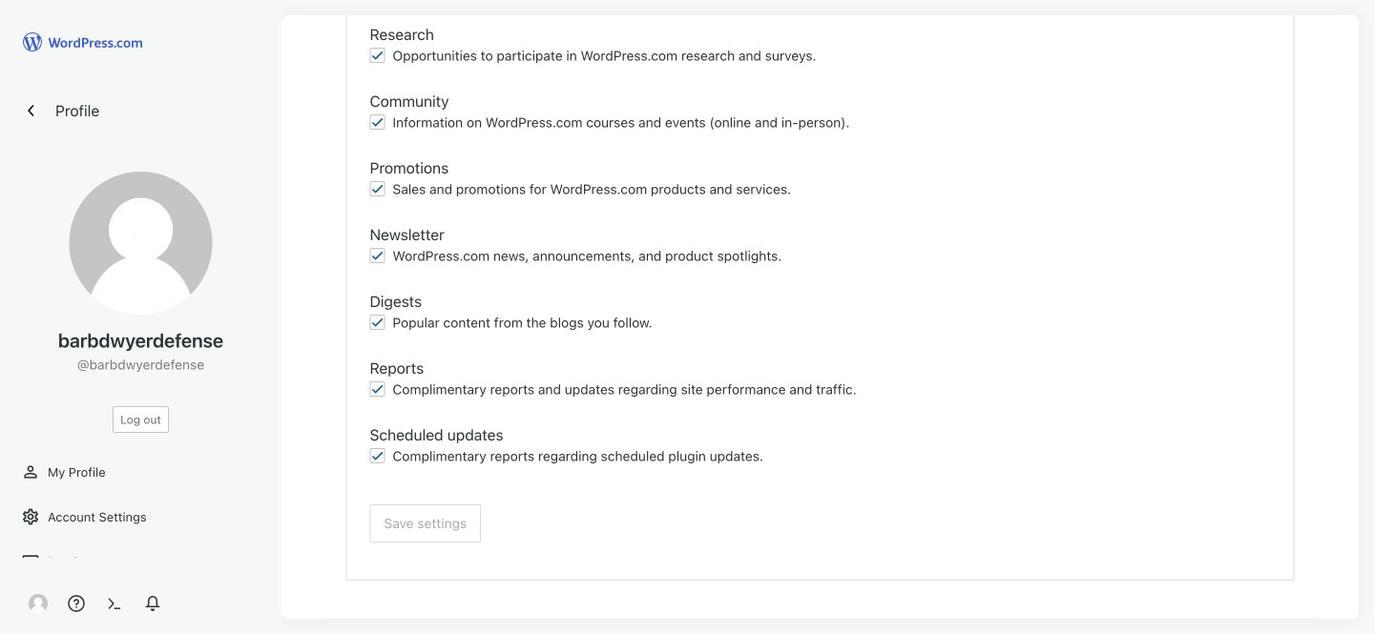 Task type: locate. For each thing, give the bounding box(es) containing it.
1 group from the top
[[370, 23, 1271, 71]]

1 horizontal spatial barbdwyerdefense image
[[69, 172, 212, 315]]

1 vertical spatial barbdwyerdefense image
[[29, 595, 48, 614]]

3 group from the top
[[370, 157, 1271, 204]]

person image
[[21, 463, 40, 482]]

group
[[370, 23, 1271, 71], [370, 90, 1271, 137], [370, 157, 1271, 204], [370, 223, 1271, 271], [370, 290, 1271, 338], [370, 357, 1271, 405], [370, 424, 1271, 472]]

None checkbox
[[370, 48, 385, 63], [370, 115, 385, 130], [370, 248, 385, 263], [370, 315, 385, 330], [370, 382, 385, 397], [370, 449, 385, 464], [370, 48, 385, 63], [370, 115, 385, 130], [370, 248, 385, 263], [370, 315, 385, 330], [370, 382, 385, 397], [370, 449, 385, 464]]

7 group from the top
[[370, 424, 1271, 472]]

0 horizontal spatial barbdwyerdefense image
[[29, 595, 48, 614]]

None checkbox
[[370, 181, 385, 197]]

0 vertical spatial barbdwyerdefense image
[[69, 172, 212, 315]]

credit_card image
[[21, 553, 40, 572]]

barbdwyerdefense image
[[69, 172, 212, 315], [29, 595, 48, 614]]

settings image
[[21, 508, 40, 527]]



Task type: vqa. For each thing, say whether or not it's contained in the screenshot.
settings 'image'
yes



Task type: describe. For each thing, give the bounding box(es) containing it.
5 group from the top
[[370, 290, 1271, 338]]

2 group from the top
[[370, 90, 1271, 137]]

6 group from the top
[[370, 357, 1271, 405]]

4 group from the top
[[370, 223, 1271, 271]]



